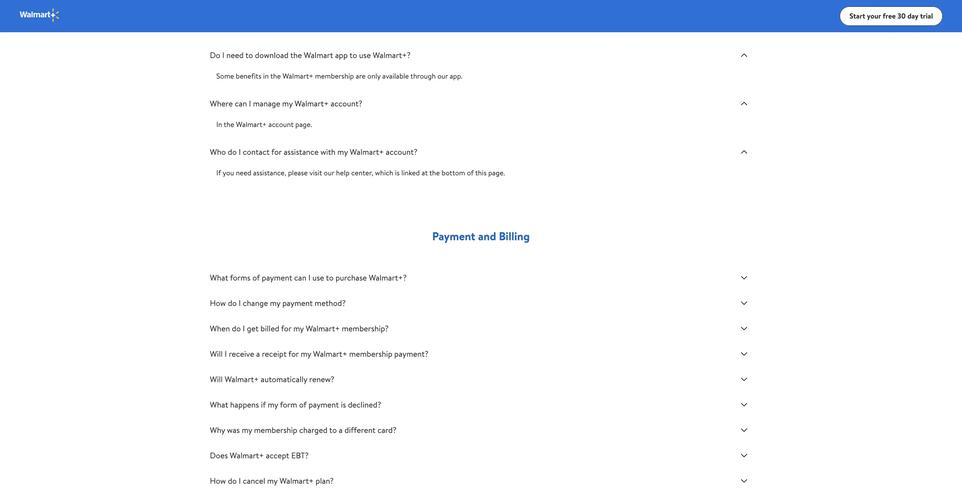 Task type: locate. For each thing, give the bounding box(es) containing it.
the right in
[[270, 71, 281, 81]]

for right the billed
[[281, 323, 292, 334]]

i
[[222, 50, 224, 61], [249, 98, 251, 109], [239, 147, 241, 157], [308, 272, 311, 283], [239, 298, 241, 309], [243, 323, 245, 334], [225, 349, 227, 360], [239, 476, 241, 487]]

plans
[[278, 23, 294, 33]]

account
[[269, 119, 294, 130]]

2 vertical spatial for
[[288, 349, 299, 360]]

and
[[352, 23, 363, 33], [478, 228, 496, 244]]

my right manage
[[282, 98, 293, 109]]

1 vertical spatial what
[[210, 400, 228, 411]]

how do i change my payment method? image
[[740, 299, 749, 308]]

will walmart+ automatically renew? image
[[740, 375, 749, 385]]

what left forms
[[210, 272, 228, 283]]

can up how do i change my payment method?
[[294, 272, 306, 283]]

2 vertical spatial of
[[299, 400, 307, 411]]

what up why
[[210, 400, 228, 411]]

do right 'who'
[[228, 147, 237, 157]]

walmart+
[[283, 71, 313, 81], [295, 98, 329, 109], [236, 119, 267, 130], [350, 147, 384, 157], [306, 323, 340, 334], [313, 349, 347, 360], [225, 374, 259, 385], [230, 450, 264, 461], [280, 476, 314, 487]]

will i receive a receipt for my walmart+ membership payment?
[[210, 349, 429, 360]]

to left "purchase"
[[326, 272, 334, 283]]

0 vertical spatial will
[[210, 349, 223, 360]]

0 vertical spatial can
[[243, 23, 254, 33]]

can
[[243, 23, 254, 33], [235, 98, 247, 109], [294, 272, 306, 283]]

membership down app
[[315, 71, 354, 81]]

accept
[[266, 450, 289, 461]]

will
[[210, 349, 223, 360], [210, 374, 223, 385]]

use
[[359, 50, 371, 61], [313, 272, 324, 283]]

page. right this
[[488, 168, 505, 178]]

0 horizontal spatial page.
[[295, 119, 312, 130]]

a left different
[[339, 425, 343, 436]]

you
[[230, 23, 242, 33], [223, 168, 234, 178]]

of left this
[[467, 168, 474, 178]]

change
[[243, 298, 268, 309]]

in
[[263, 71, 269, 81]]

start your free 30 day trial
[[850, 11, 933, 21]]

and left billing
[[478, 228, 496, 244]]

0 vertical spatial page.
[[295, 119, 312, 130]]

of right forms
[[253, 272, 260, 283]]

1 horizontal spatial of
[[299, 400, 307, 411]]

walmart+ down manage
[[236, 119, 267, 130]]

who
[[210, 147, 226, 157]]

some
[[216, 71, 234, 81]]

our
[[438, 71, 448, 81], [324, 168, 334, 178]]

how up when
[[210, 298, 226, 309]]

1 vertical spatial our
[[324, 168, 334, 178]]

do i need to download the walmart app to use walmart+?
[[210, 50, 411, 61]]

page.
[[295, 119, 312, 130], [488, 168, 505, 178]]

1 vertical spatial you
[[223, 168, 234, 178]]

declined?
[[348, 400, 381, 411]]

walmart+? right "purchase"
[[369, 272, 407, 283]]

if
[[216, 168, 221, 178]]

1 how from the top
[[210, 298, 226, 309]]

do left change at left
[[228, 298, 237, 309]]

does walmart+ accept ebt? image
[[740, 451, 749, 461]]

membership down membership?
[[349, 349, 392, 360]]

how
[[210, 298, 226, 309], [210, 476, 226, 487]]

1 horizontal spatial is
[[395, 168, 400, 178]]

why was my membership charged to a different card? image
[[740, 426, 749, 436]]

yes,
[[216, 23, 228, 33]]

0 vertical spatial is
[[395, 168, 400, 178]]

do
[[210, 50, 220, 61]]

2 will from the top
[[210, 374, 223, 385]]

charged
[[299, 425, 328, 436]]

1 vertical spatial payment
[[282, 298, 313, 309]]

account?
[[331, 98, 362, 109], [386, 147, 418, 157]]

you right if
[[223, 168, 234, 178]]

2 how from the top
[[210, 476, 226, 487]]

do
[[228, 147, 237, 157], [228, 298, 237, 309], [232, 323, 241, 334], [228, 476, 237, 487]]

can right where
[[235, 98, 247, 109]]

0 vertical spatial and
[[352, 23, 363, 33]]

0 horizontal spatial of
[[253, 272, 260, 283]]

1 vertical spatial page.
[[488, 168, 505, 178]]

how down does
[[210, 476, 226, 487]]

how do i cancel my walmart+ plan? image
[[740, 477, 749, 486]]

when do i get billed for my walmart+ membership? image
[[740, 324, 749, 334]]

a left 'receipt'
[[256, 349, 260, 360]]

bottom
[[442, 168, 465, 178]]

the
[[290, 50, 302, 61], [270, 71, 281, 81], [224, 119, 234, 130], [430, 168, 440, 178]]

account? down some benefits in the walmart+ membership are only available through our app.
[[331, 98, 362, 109]]

0 vertical spatial use
[[359, 50, 371, 61]]

payment?
[[394, 349, 429, 360]]

0 vertical spatial membership
[[315, 71, 354, 81]]

1 vertical spatial how
[[210, 476, 226, 487]]

walmart+? up available
[[373, 50, 411, 61]]

start your free 30 day trial button
[[840, 6, 943, 26]]

2 what from the top
[[210, 400, 228, 411]]

walmart+ up cancel
[[230, 450, 264, 461]]

0 horizontal spatial a
[[256, 349, 260, 360]]

my right if
[[268, 400, 278, 411]]

can left switch
[[243, 23, 254, 33]]

assistance,
[[253, 168, 286, 178]]

our left the app.
[[438, 71, 448, 81]]

need
[[226, 50, 244, 61], [236, 168, 251, 178]]

0 horizontal spatial is
[[341, 400, 346, 411]]

1 vertical spatial and
[[478, 228, 496, 244]]

0 vertical spatial a
[[256, 349, 260, 360]]

billing
[[499, 228, 530, 244]]

do for change
[[228, 298, 237, 309]]

0 vertical spatial you
[[230, 23, 242, 33]]

1 horizontal spatial page.
[[488, 168, 505, 178]]

payment
[[262, 272, 292, 283], [282, 298, 313, 309], [309, 400, 339, 411]]

need right do in the left top of the page
[[226, 50, 244, 61]]

for right 'receipt'
[[288, 349, 299, 360]]

trial
[[920, 11, 933, 21]]

this
[[475, 168, 487, 178]]

do for contact
[[228, 147, 237, 157]]

of right "form"
[[299, 400, 307, 411]]

what forms of payment can i use to purchase walmart+? image
[[740, 273, 749, 283]]

you right yes,
[[230, 23, 242, 33]]

between
[[295, 23, 323, 33]]

1 vertical spatial a
[[339, 425, 343, 436]]

page. right account
[[295, 119, 312, 130]]

is left the declined? on the left of the page
[[341, 400, 346, 411]]

how do i cancel my walmart+ plan?
[[210, 476, 334, 487]]

membership?
[[342, 323, 389, 334]]

to up benefits
[[245, 50, 253, 61]]

is right the which
[[395, 168, 400, 178]]

forms
[[230, 272, 251, 283]]

start
[[850, 11, 866, 21]]

billed
[[261, 323, 279, 334]]

2 vertical spatial payment
[[309, 400, 339, 411]]

our right visit
[[324, 168, 334, 178]]

where can i manage my walmart+ account?
[[210, 98, 362, 109]]

of
[[467, 168, 474, 178], [253, 272, 260, 283], [299, 400, 307, 411]]

the left the walmart
[[290, 50, 302, 61]]

membership
[[315, 71, 354, 81], [349, 349, 392, 360], [254, 425, 297, 436]]

at
[[422, 168, 428, 178]]

the right the in
[[224, 119, 234, 130]]

linked
[[401, 168, 420, 178]]

payment up when do i get billed for my walmart+ membership? in the bottom of the page
[[282, 298, 313, 309]]

for right 'contact'
[[271, 147, 282, 157]]

payment down the renew?
[[309, 400, 339, 411]]

available
[[382, 71, 409, 81]]

card?
[[378, 425, 397, 436]]

who do i contact for assistance with my walmart+ account?
[[210, 147, 418, 157]]

to right charged at the left bottom
[[329, 425, 337, 436]]

0 vertical spatial what
[[210, 272, 228, 283]]

use up "are"
[[359, 50, 371, 61]]

1 vertical spatial account?
[[386, 147, 418, 157]]

membership up accept
[[254, 425, 297, 436]]

0 vertical spatial need
[[226, 50, 244, 61]]

1 vertical spatial membership
[[349, 349, 392, 360]]

1 vertical spatial of
[[253, 272, 260, 283]]

which
[[375, 168, 393, 178]]

yes, you can switch plans between monthly and annual.
[[216, 23, 387, 33]]

when do i get billed for my walmart+ membership?
[[210, 323, 389, 334]]

center,
[[351, 168, 373, 178]]

1 vertical spatial for
[[281, 323, 292, 334]]

1 will from the top
[[210, 349, 223, 360]]

to
[[245, 50, 253, 61], [350, 50, 357, 61], [326, 272, 334, 283], [329, 425, 337, 436]]

1 horizontal spatial account?
[[386, 147, 418, 157]]

use up the method?
[[313, 272, 324, 283]]

0 horizontal spatial use
[[313, 272, 324, 283]]

w+ image
[[19, 8, 60, 22]]

a
[[256, 349, 260, 360], [339, 425, 343, 436]]

and left annual.
[[352, 23, 363, 33]]

payment up how do i change my payment method?
[[262, 272, 292, 283]]

2 horizontal spatial of
[[467, 168, 474, 178]]

my
[[282, 98, 293, 109], [338, 147, 348, 157], [270, 298, 281, 309], [293, 323, 304, 334], [301, 349, 311, 360], [268, 400, 278, 411], [242, 425, 252, 436], [267, 476, 278, 487]]

0 vertical spatial our
[[438, 71, 448, 81]]

1 vertical spatial use
[[313, 272, 324, 283]]

if you need assistance, please visit our help center, which is linked at the bottom of this page.
[[216, 168, 505, 178]]

walmart+?
[[373, 50, 411, 61], [369, 272, 407, 283]]

1 what from the top
[[210, 272, 228, 283]]

will for will walmart+ automatically renew?
[[210, 374, 223, 385]]

1 vertical spatial walmart+?
[[369, 272, 407, 283]]

is
[[395, 168, 400, 178], [341, 400, 346, 411]]

do left get
[[232, 323, 241, 334]]

contact
[[243, 147, 270, 157]]

what happens if my form of payment is declined? image
[[740, 400, 749, 410]]

1 vertical spatial will
[[210, 374, 223, 385]]

0 vertical spatial how
[[210, 298, 226, 309]]

why was my membership charged to a different card?
[[210, 425, 397, 436]]

account? up linked in the top left of the page
[[386, 147, 418, 157]]

what forms of payment can i use to purchase walmart+?
[[210, 272, 407, 283]]

1 vertical spatial need
[[236, 168, 251, 178]]

my right change at left
[[270, 298, 281, 309]]

0 vertical spatial account?
[[331, 98, 362, 109]]

0 vertical spatial of
[[467, 168, 474, 178]]

0 vertical spatial walmart+?
[[373, 50, 411, 61]]

need down 'contact'
[[236, 168, 251, 178]]

do left cancel
[[228, 476, 237, 487]]

2 vertical spatial membership
[[254, 425, 297, 436]]



Task type: vqa. For each thing, say whether or not it's contained in the screenshot.
MONTHLY
yes



Task type: describe. For each thing, give the bounding box(es) containing it.
walmart
[[304, 50, 333, 61]]

1 horizontal spatial and
[[478, 228, 496, 244]]

where can i manage my walmart+ account? image
[[740, 99, 749, 109]]

the right 'at'
[[430, 168, 440, 178]]

cancel
[[243, 476, 265, 487]]

ebt?
[[291, 450, 309, 461]]

payment
[[432, 228, 476, 244]]

where
[[210, 98, 233, 109]]

my down when do i get billed for my walmart+ membership? in the bottom of the page
[[301, 349, 311, 360]]

will i receive a receipt for my walmart+ membership payment? image
[[740, 350, 749, 359]]

1 horizontal spatial a
[[339, 425, 343, 436]]

day
[[908, 11, 919, 21]]

need for assistance,
[[236, 168, 251, 178]]

plan?
[[316, 476, 334, 487]]

download
[[255, 50, 289, 61]]

purchase
[[336, 272, 367, 283]]

free
[[883, 11, 896, 21]]

you for yes,
[[230, 23, 242, 33]]

for for receipt
[[288, 349, 299, 360]]

are
[[356, 71, 366, 81]]

1 horizontal spatial our
[[438, 71, 448, 81]]

different
[[345, 425, 376, 436]]

how do i change my payment method?
[[210, 298, 346, 309]]

benefits
[[236, 71, 261, 81]]

monthly
[[324, 23, 350, 33]]

through
[[411, 71, 436, 81]]

0 horizontal spatial and
[[352, 23, 363, 33]]

app
[[335, 50, 348, 61]]

my right with
[[338, 147, 348, 157]]

method?
[[315, 298, 346, 309]]

what for what happens if my form of payment is declined?
[[210, 400, 228, 411]]

assistance
[[284, 147, 319, 157]]

who do i contact for assistance with my walmart+ account? image
[[740, 147, 749, 157]]

visit
[[310, 168, 322, 178]]

30
[[898, 11, 906, 21]]

2 vertical spatial can
[[294, 272, 306, 283]]

for for billed
[[281, 323, 292, 334]]

switch
[[256, 23, 276, 33]]

walmart+ down some benefits in the walmart+ membership are only available through our app.
[[295, 98, 329, 109]]

was
[[227, 425, 240, 436]]

receive
[[229, 349, 254, 360]]

with
[[321, 147, 336, 157]]

my right was
[[242, 425, 252, 436]]

do for get
[[232, 323, 241, 334]]

what happens if my form of payment is declined?
[[210, 400, 381, 411]]

walmart+ down receive
[[225, 374, 259, 385]]

0 horizontal spatial account?
[[331, 98, 362, 109]]

help
[[336, 168, 350, 178]]

you for if
[[223, 168, 234, 178]]

walmart+ down the do i need to download the walmart app to use walmart+?
[[283, 71, 313, 81]]

will for will i receive a receipt for my walmart+ membership payment?
[[210, 349, 223, 360]]

some benefits in the walmart+ membership are only available through our app.
[[216, 71, 463, 81]]

in
[[216, 119, 222, 130]]

0 vertical spatial for
[[271, 147, 282, 157]]

app.
[[450, 71, 463, 81]]

get
[[247, 323, 259, 334]]

why
[[210, 425, 225, 436]]

walmart+ up the will i receive a receipt for my walmart+ membership payment?
[[306, 323, 340, 334]]

automatically
[[261, 374, 307, 385]]

1 vertical spatial can
[[235, 98, 247, 109]]

if
[[261, 400, 266, 411]]

happens
[[230, 400, 259, 411]]

renew?
[[309, 374, 334, 385]]

how for how do i cancel my walmart+ plan?
[[210, 476, 226, 487]]

only
[[367, 71, 381, 81]]

to right app
[[350, 50, 357, 61]]

payment and billing
[[432, 228, 530, 244]]

1 vertical spatial is
[[341, 400, 346, 411]]

receipt
[[262, 349, 287, 360]]

what for what forms of payment can i use to purchase walmart+?
[[210, 272, 228, 283]]

annual.
[[365, 23, 387, 33]]

please
[[288, 168, 308, 178]]

does walmart+ accept ebt?
[[210, 450, 309, 461]]

in the walmart+ account page.
[[216, 119, 312, 130]]

when
[[210, 323, 230, 334]]

walmart+ down ebt?
[[280, 476, 314, 487]]

your
[[867, 11, 881, 21]]

my right the billed
[[293, 323, 304, 334]]

do i need to download the walmart app to use walmart+? image
[[740, 50, 749, 60]]

walmart+ up the renew?
[[313, 349, 347, 360]]

does
[[210, 450, 228, 461]]

how for how do i change my payment method?
[[210, 298, 226, 309]]

0 vertical spatial payment
[[262, 272, 292, 283]]

walmart+ up center,
[[350, 147, 384, 157]]

will walmart+ automatically renew?
[[210, 374, 334, 385]]

manage
[[253, 98, 280, 109]]

form
[[280, 400, 297, 411]]

my right cancel
[[267, 476, 278, 487]]

do for cancel
[[228, 476, 237, 487]]

0 horizontal spatial our
[[324, 168, 334, 178]]

need for to
[[226, 50, 244, 61]]

1 horizontal spatial use
[[359, 50, 371, 61]]



